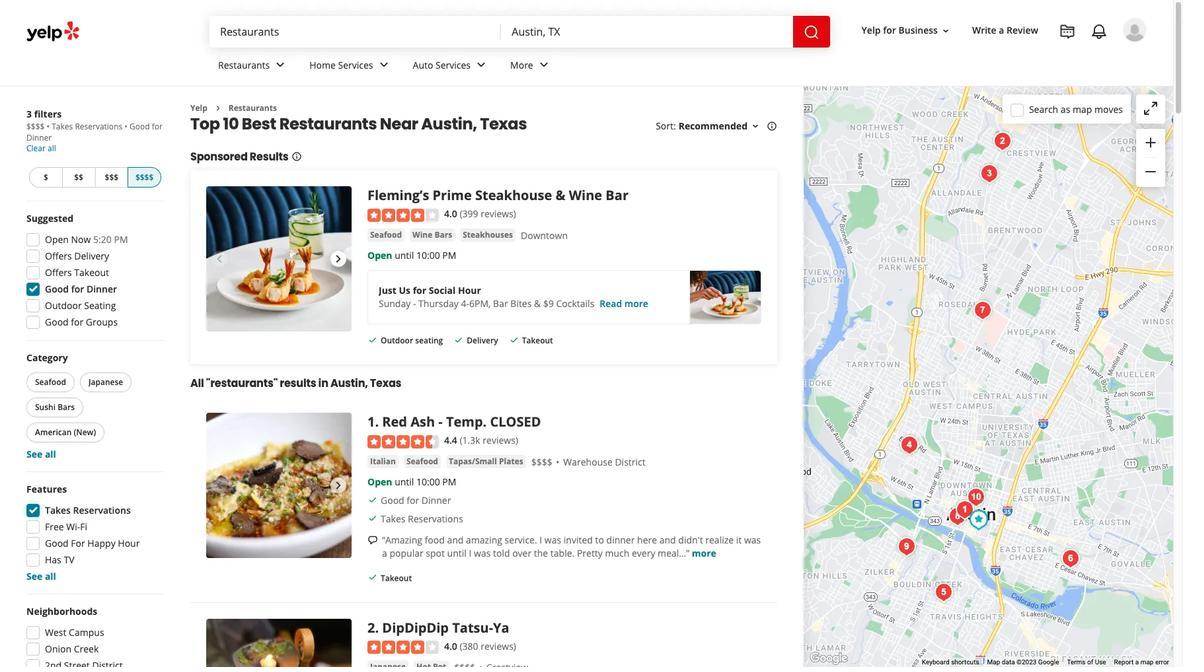 Task type: describe. For each thing, give the bounding box(es) containing it.
tapas/small plates
[[449, 456, 523, 467]]

campus
[[69, 627, 104, 639]]

4.0 for 4.0 (380 reviews)
[[444, 641, 457, 653]]

yelp for yelp link
[[190, 102, 207, 114]]

yelp for business
[[862, 24, 938, 37]]

2 vertical spatial good for dinner
[[381, 494, 451, 507]]

moves
[[1095, 103, 1123, 115]]

all for category
[[45, 448, 56, 461]]

. for 2
[[375, 619, 379, 637]]

group containing suggested
[[22, 212, 164, 333]]

spot
[[426, 547, 445, 560]]

user actions element
[[851, 17, 1165, 98]]

0 vertical spatial seafood link
[[368, 229, 405, 242]]

outdoor for outdoor seating
[[381, 335, 413, 346]]

barley swine image
[[976, 160, 1002, 187]]

keyboard shortcuts button
[[922, 658, 979, 668]]

4.4 star rating image
[[368, 435, 439, 449]]

see for features
[[26, 570, 42, 583]]

1 horizontal spatial 16 info v2 image
[[767, 121, 777, 132]]

see all for features
[[26, 570, 56, 583]]

services for auto services
[[436, 59, 471, 71]]

reservations up the $$$ button
[[75, 121, 122, 132]]

good down offers takeout
[[45, 283, 69, 295]]

2 . dipdipdip tatsu-ya
[[368, 619, 509, 637]]

tatsu-
[[452, 619, 493, 637]]

steakhouse
[[475, 187, 552, 205]]

1 and from the left
[[447, 534, 464, 546]]

use
[[1095, 659, 1106, 666]]

1 horizontal spatial delivery
[[467, 335, 498, 346]]

for left top
[[152, 121, 163, 132]]

see all button for category
[[26, 448, 56, 461]]

4 star rating image for 4.0 (399 reviews)
[[368, 209, 439, 222]]

map for moves
[[1073, 103, 1092, 115]]

0 vertical spatial dinner
[[26, 132, 52, 143]]

sushi bars
[[35, 402, 75, 413]]

24 chevron down v2 image for home services
[[376, 57, 392, 73]]

home services
[[310, 59, 373, 71]]

reservations up food
[[408, 513, 463, 525]]

american (new) button
[[26, 423, 105, 443]]

5:20
[[93, 233, 112, 246]]

0 vertical spatial takeout
[[74, 266, 109, 279]]

keyboard
[[922, 659, 950, 666]]

more inside the just us for social hour sunday - thursday 4-6pm, bar bites & $9 cocktails read more
[[625, 297, 648, 310]]

good down the free
[[45, 537, 69, 550]]

group containing neighborhoods
[[22, 605, 164, 668]]

warehouse district
[[563, 456, 646, 468]]

steakhouses link
[[460, 229, 516, 242]]

more link
[[692, 547, 716, 560]]

wi-
[[66, 521, 80, 533]]

1 vertical spatial pm
[[442, 249, 456, 262]]

group containing features
[[22, 483, 164, 584]]

map
[[987, 659, 1000, 666]]

pm for takeout
[[114, 233, 128, 246]]

map data ©2023 google
[[987, 659, 1059, 666]]

red
[[382, 413, 407, 431]]

2 horizontal spatial takeout
[[522, 335, 553, 346]]

(380
[[460, 641, 478, 653]]

1 vertical spatial open
[[368, 249, 392, 262]]

sushi bars button
[[26, 398, 83, 418]]

happy
[[87, 537, 115, 550]]

0 vertical spatial texas
[[480, 113, 527, 135]]

none field find
[[220, 24, 491, 39]]

business
[[899, 24, 938, 37]]

as
[[1061, 103, 1070, 115]]

bar inside the just us for social hour sunday - thursday 4-6pm, bar bites & $9 cocktails read more
[[493, 297, 508, 310]]

24 chevron down v2 image for restaurants
[[272, 57, 288, 73]]

tapas/small plates button
[[446, 455, 526, 468]]

16 speech v2 image
[[368, 536, 378, 546]]

temp.
[[446, 413, 487, 431]]

see all button for features
[[26, 570, 56, 583]]

0 horizontal spatial $$$$
[[26, 121, 45, 132]]

1 horizontal spatial fleming's prime steakhouse & wine bar image
[[965, 507, 992, 533]]

it
[[736, 534, 742, 546]]

2 • from the left
[[124, 121, 127, 132]]

takes down filters
[[52, 121, 73, 132]]

steakhouses
[[463, 229, 513, 240]]

reviews) for 1 . red ash - temp. closed
[[483, 434, 518, 447]]

projects image
[[1060, 24, 1075, 40]]

0 horizontal spatial was
[[474, 547, 491, 560]]

read
[[600, 297, 622, 310]]

until for 4.4
[[395, 476, 414, 488]]

italian button
[[368, 455, 399, 468]]

1 vertical spatial more
[[692, 547, 716, 560]]

4.0 for 4.0 (399 reviews)
[[444, 208, 457, 220]]

terms
[[1067, 659, 1086, 666]]

ash
[[411, 413, 435, 431]]

16 checkmark v2 image up 16 speech v2 "image"
[[368, 514, 378, 524]]

plates
[[499, 456, 523, 467]]

for up "amazing
[[407, 494, 419, 507]]

16 checkmark v2 image down 16 speech v2 "image"
[[368, 573, 378, 583]]

good down the outdoor seating
[[45, 316, 69, 329]]

4.4 (1.3k reviews)
[[444, 434, 518, 447]]

next image
[[331, 478, 346, 494]]

dipdipdip tatsu-ya image
[[989, 128, 1016, 154]]

$$$$ • takes reservations •
[[26, 121, 130, 132]]

& inside the just us for social hour sunday - thursday 4-6pm, bar bites & $9 cocktails read more
[[534, 297, 541, 310]]

red ash - temp. closed link
[[382, 413, 541, 431]]

0 vertical spatial reviews)
[[481, 208, 516, 220]]

wine bars button
[[410, 229, 455, 242]]

4-
[[461, 297, 469, 310]]

amazing
[[466, 534, 502, 546]]

home services link
[[299, 48, 402, 86]]

"amazing
[[382, 534, 422, 546]]

16 chevron right v2 image
[[213, 103, 223, 114]]

outdoor seating
[[45, 299, 116, 312]]

2 vertical spatial $$$$
[[531, 456, 552, 468]]

seating
[[84, 299, 116, 312]]

report a map error link
[[1114, 659, 1169, 666]]

keyboard shortcuts
[[922, 659, 979, 666]]

clear all link
[[26, 143, 56, 154]]

sushi
[[35, 402, 56, 413]]

top
[[190, 113, 220, 135]]

auto services link
[[402, 48, 500, 86]]

features
[[26, 483, 67, 496]]

all "restaurants" results in austin, texas
[[190, 376, 401, 391]]

pretty
[[577, 547, 603, 560]]

restaurants right the 16 chevron right v2 image
[[229, 102, 277, 114]]

2 vertical spatial seafood button
[[404, 455, 441, 468]]

(399
[[460, 208, 478, 220]]

1 horizontal spatial -
[[438, 413, 443, 431]]

2 horizontal spatial was
[[744, 534, 761, 546]]

0 horizontal spatial delivery
[[74, 250, 109, 262]]

dinner
[[607, 534, 635, 546]]

10
[[223, 113, 239, 135]]

16 chevron down v2 image
[[941, 26, 951, 36]]

good down 'italian' link
[[381, 494, 404, 507]]

good for groups
[[45, 316, 118, 329]]

best
[[242, 113, 276, 135]]

sponsored
[[190, 150, 248, 165]]

dipdipdip tatsu-ya link
[[382, 619, 509, 637]]

error
[[1155, 659, 1169, 666]]

wine inside wine bars button
[[413, 229, 433, 240]]

good up $$$$ button
[[130, 121, 150, 132]]

0 vertical spatial fleming's prime steakhouse & wine bar image
[[206, 187, 352, 332]]

16 checkmark v2 image down italian button
[[368, 495, 378, 506]]

category
[[26, 352, 68, 364]]

zoom out image
[[1143, 164, 1159, 180]]

see for category
[[26, 448, 42, 461]]

free wi-fi
[[45, 521, 87, 533]]

fleming's
[[368, 187, 429, 205]]

1 vertical spatial seafood link
[[404, 455, 441, 468]]

much
[[605, 547, 630, 560]]

0 horizontal spatial i
[[469, 547, 472, 560]]

all for features
[[45, 570, 56, 583]]

tapas/small
[[449, 456, 497, 467]]

write
[[972, 24, 997, 37]]

has tv
[[45, 554, 74, 566]]

google image
[[807, 650, 851, 668]]

see all for category
[[26, 448, 56, 461]]

16 chevron down v2 image
[[750, 121, 761, 132]]

wine bars link
[[410, 229, 455, 242]]

zoom in image
[[1143, 135, 1159, 151]]

1 vertical spatial restaurants link
[[229, 102, 277, 114]]

1 horizontal spatial wine
[[569, 187, 602, 205]]

more
[[510, 59, 533, 71]]

neighborhoods
[[26, 605, 97, 618]]

hour inside group
[[118, 537, 140, 550]]

16 checkmark v2 image down bites
[[509, 335, 519, 345]]

closed
[[490, 413, 541, 431]]

0 vertical spatial bar
[[606, 187, 629, 205]]

report a map error
[[1114, 659, 1169, 666]]

restaurants down the home
[[279, 113, 377, 135]]

wine bars
[[413, 229, 452, 240]]

1 horizontal spatial was
[[545, 534, 561, 546]]

prime
[[433, 187, 472, 205]]

in
[[318, 376, 328, 391]]

1 horizontal spatial &
[[556, 187, 566, 205]]

bars for wine bars
[[435, 229, 452, 240]]

more link
[[500, 48, 562, 86]]

open until 10:00 pm for 4.0
[[368, 249, 456, 262]]

1 vertical spatial austin,
[[330, 376, 368, 391]]



Task type: vqa. For each thing, say whether or not it's contained in the screenshot.
West
yes



Task type: locate. For each thing, give the bounding box(es) containing it.
1 see all from the top
[[26, 448, 56, 461]]

1 vertical spatial bars
[[58, 402, 75, 413]]

good
[[130, 121, 150, 132], [45, 283, 69, 295], [45, 316, 69, 329], [381, 494, 404, 507], [45, 537, 69, 550]]

4 star rating image for 4.0 (380 reviews)
[[368, 641, 439, 655]]

4.0 (380 reviews)
[[444, 641, 516, 653]]

2 vertical spatial open
[[368, 476, 392, 488]]

outdoor seating
[[381, 335, 443, 346]]

suggested
[[26, 212, 73, 225]]

google
[[1038, 659, 1059, 666]]

until down 'italian' link
[[395, 476, 414, 488]]

1 open until 10:00 pm from the top
[[368, 249, 456, 262]]

a right "report"
[[1135, 659, 1139, 666]]

1 vertical spatial i
[[469, 547, 472, 560]]

groups
[[86, 316, 118, 329]]

(new)
[[74, 427, 96, 438]]

0 horizontal spatial 16 checkmark v2 image
[[368, 335, 378, 345]]

• up the $$$ button
[[124, 121, 127, 132]]

i up the "the" in the bottom of the page
[[540, 534, 542, 546]]

seafood button down category
[[26, 373, 75, 393]]

None search field
[[210, 16, 833, 48]]

0 horizontal spatial takes reservations
[[45, 504, 131, 517]]

data
[[1002, 659, 1015, 666]]

- right ash
[[438, 413, 443, 431]]

4.4
[[444, 434, 457, 447]]

reviews) for 2 . dipdipdip tatsu-ya
[[481, 641, 516, 653]]

just
[[379, 284, 397, 297]]

2 . from the top
[[375, 619, 379, 637]]

0 horizontal spatial takeout
[[74, 266, 109, 279]]

$ button
[[29, 167, 62, 188]]

2 vertical spatial a
[[1135, 659, 1139, 666]]

16 info v2 image
[[767, 121, 777, 132], [291, 152, 302, 162]]

until down wine bars button
[[395, 249, 414, 262]]

for down the outdoor seating
[[71, 316, 83, 329]]

0 horizontal spatial dinner
[[26, 132, 52, 143]]

0 vertical spatial -
[[413, 297, 416, 310]]

austin, right near
[[421, 113, 477, 135]]

i down amazing
[[469, 547, 472, 560]]

$$$$ inside $$$$ button
[[135, 172, 154, 183]]

all down has at the bottom left of the page
[[45, 570, 56, 583]]

0 horizontal spatial outdoor
[[45, 299, 82, 312]]

24 chevron down v2 image for auto services
[[473, 57, 489, 73]]

takes reservations up food
[[381, 513, 463, 525]]

american
[[35, 427, 72, 438]]

takeout down $9 in the left top of the page
[[522, 335, 553, 346]]

24 chevron down v2 image right more
[[536, 57, 552, 73]]

1 vertical spatial texas
[[370, 376, 401, 391]]

see all button down has at the bottom left of the page
[[26, 570, 56, 583]]

1
[[368, 413, 375, 431]]

a right write
[[999, 24, 1004, 37]]

offers delivery
[[45, 250, 109, 262]]

open until 10:00 pm down wine bars button
[[368, 249, 456, 262]]

dipdipdip
[[382, 619, 449, 637]]

pm right 5:20
[[114, 233, 128, 246]]

clear
[[26, 143, 46, 154]]

1 vertical spatial seafood
[[35, 377, 66, 388]]

all down american
[[45, 448, 56, 461]]

onion creek
[[45, 643, 99, 656]]

16 info v2 image right 16 chevron down v2 image
[[767, 121, 777, 132]]

a inside "amazing food and amazing service. i was invited to dinner here and didn't realize it was a popular spot until i was told over the table. pretty much every meal…"
[[382, 547, 387, 560]]

1 vertical spatial takeout
[[522, 335, 553, 346]]

search as map moves
[[1029, 103, 1123, 115]]

10:00 down 4.4 star rating image at the bottom of page
[[416, 476, 440, 488]]

16 checkmark v2 image for outdoor seating
[[368, 335, 378, 345]]

recommended button
[[679, 120, 761, 132]]

bars inside sushi bars button
[[58, 402, 75, 413]]

2 horizontal spatial $$$$
[[531, 456, 552, 468]]

2 see all button from the top
[[26, 570, 56, 583]]

2 see all from the top
[[26, 570, 56, 583]]

seafood inside group
[[35, 377, 66, 388]]

1 . from the top
[[375, 413, 379, 431]]

bars down prime
[[435, 229, 452, 240]]

$$
[[74, 172, 83, 183]]

realize
[[705, 534, 734, 546]]

open for offers
[[45, 233, 69, 246]]

2 horizontal spatial seafood
[[406, 456, 438, 467]]

open until 10:00 pm for 4.4
[[368, 476, 456, 488]]

pm
[[114, 233, 128, 246], [442, 249, 456, 262], [442, 476, 456, 488]]

tapas/small plates link
[[446, 455, 526, 468]]

offers for offers takeout
[[45, 266, 72, 279]]

uchiko image
[[969, 297, 996, 324]]

sort:
[[656, 120, 676, 132]]

for down offers takeout
[[71, 283, 84, 295]]

1 vertical spatial wine
[[413, 229, 433, 240]]

red ash image
[[952, 497, 978, 523]]

1 vertical spatial a
[[382, 547, 387, 560]]

west
[[45, 627, 66, 639]]

1 vertical spatial see
[[26, 570, 42, 583]]

1 horizontal spatial a
[[999, 24, 1004, 37]]

good for dinner
[[26, 121, 163, 143], [45, 283, 117, 295], [381, 494, 451, 507]]

0 vertical spatial i
[[540, 534, 542, 546]]

10:00 down wine bars button
[[416, 249, 440, 262]]

2 4 star rating image from the top
[[368, 641, 439, 655]]

$
[[44, 172, 48, 183]]

reviews) down ya
[[481, 641, 516, 653]]

group
[[1136, 129, 1165, 187], [22, 212, 164, 333], [24, 352, 164, 461], [22, 483, 164, 584], [22, 605, 164, 668]]

see all down american
[[26, 448, 56, 461]]

notifications image
[[1091, 24, 1107, 40]]

0 horizontal spatial services
[[338, 59, 373, 71]]

was right "it"
[[744, 534, 761, 546]]

yelp
[[862, 24, 881, 37], [190, 102, 207, 114]]

takeout
[[74, 266, 109, 279], [522, 335, 553, 346], [381, 573, 412, 584]]

restaurants link right the 16 chevron right v2 image
[[229, 102, 277, 114]]

24 chevron down v2 image left auto
[[376, 57, 392, 73]]

0 vertical spatial see all
[[26, 448, 56, 461]]

0 vertical spatial austin,
[[421, 113, 477, 135]]

&
[[556, 187, 566, 205], [534, 297, 541, 310]]

takeout down popular
[[381, 573, 412, 584]]

1 vertical spatial 10:00
[[416, 476, 440, 488]]

delivery down 6pm, on the left top
[[467, 335, 498, 346]]

0 vertical spatial seafood button
[[368, 229, 405, 242]]

for right us
[[413, 284, 426, 297]]

1 horizontal spatial 24 chevron down v2 image
[[536, 57, 552, 73]]

yelp for yelp for business
[[862, 24, 881, 37]]

0 horizontal spatial 24 chevron down v2 image
[[376, 57, 392, 73]]

1 vertical spatial offers
[[45, 266, 72, 279]]

1 horizontal spatial bars
[[435, 229, 452, 240]]

seafood for seafood button to the middle
[[35, 377, 66, 388]]

0 horizontal spatial texas
[[370, 376, 401, 391]]

1 horizontal spatial dinner
[[87, 283, 117, 295]]

0 vertical spatial see
[[26, 448, 42, 461]]

0 vertical spatial pm
[[114, 233, 128, 246]]

write a review
[[972, 24, 1038, 37]]

1 vertical spatial reviews)
[[483, 434, 518, 447]]

reviews) up plates
[[483, 434, 518, 447]]

10:00 for 4.0 (399 reviews)
[[416, 249, 440, 262]]

good for happy hour
[[45, 537, 140, 550]]

1 24 chevron down v2 image from the left
[[272, 57, 288, 73]]

until right spot
[[447, 547, 467, 560]]

2 vertical spatial dinner
[[422, 494, 451, 507]]

map for error
[[1141, 659, 1154, 666]]

for inside the just us for social hour sunday - thursday 4-6pm, bar bites & $9 cocktails read more
[[413, 284, 426, 297]]

6pm,
[[469, 297, 491, 310]]

0 vertical spatial good for dinner
[[26, 121, 163, 143]]

0 vertical spatial see all button
[[26, 448, 56, 461]]

2 4.0 from the top
[[444, 641, 457, 653]]

0 vertical spatial 10:00
[[416, 249, 440, 262]]

fleming's prime steakhouse & wine bar image
[[206, 187, 352, 332], [965, 507, 992, 533]]

table.
[[551, 547, 575, 560]]

more right read
[[625, 297, 648, 310]]

see all down has at the bottom left of the page
[[26, 570, 56, 583]]

0 vertical spatial open until 10:00 pm
[[368, 249, 456, 262]]

seafood button down fleming's
[[368, 229, 405, 242]]

24 chevron down v2 image left the home
[[272, 57, 288, 73]]

$$$$ right plates
[[531, 456, 552, 468]]

over
[[512, 547, 532, 560]]

2 offers from the top
[[45, 266, 72, 279]]

texas up red
[[370, 376, 401, 391]]

24 chevron down v2 image
[[376, 57, 392, 73], [536, 57, 552, 73]]

bites
[[511, 297, 532, 310]]

3 filters
[[26, 108, 62, 120]]

seafood button
[[368, 229, 405, 242], [26, 373, 75, 393], [404, 455, 441, 468]]

the driskill grill image
[[963, 484, 989, 511]]

for left business
[[883, 24, 896, 37]]

none field near
[[512, 24, 782, 39]]

search image
[[804, 24, 819, 40]]

- inside the just us for social hour sunday - thursday 4-6pm, bar bites & $9 cocktails read more
[[413, 297, 416, 310]]

austin, right in
[[330, 376, 368, 391]]

1 24 chevron down v2 image from the left
[[376, 57, 392, 73]]

1 vertical spatial bar
[[493, 297, 508, 310]]

until for 4.0
[[395, 249, 414, 262]]

0 vertical spatial until
[[395, 249, 414, 262]]

texas
[[480, 113, 527, 135], [370, 376, 401, 391]]

pm for food
[[442, 476, 456, 488]]

slideshow element for 4.4
[[206, 413, 352, 559]]

uchi image
[[893, 534, 920, 560]]

1 slideshow element from the top
[[206, 187, 352, 332]]

16 checkmark v2 image for delivery
[[454, 335, 464, 345]]

24 chevron down v2 image inside 'home services' link
[[376, 57, 392, 73]]

1 vertical spatial &
[[534, 297, 541, 310]]

2 see from the top
[[26, 570, 42, 583]]

0 horizontal spatial wine
[[413, 229, 433, 240]]

2 none field from the left
[[512, 24, 782, 39]]

16 checkmark v2 image right seating
[[454, 335, 464, 345]]

2 24 chevron down v2 image from the left
[[536, 57, 552, 73]]

1 • from the left
[[47, 121, 50, 132]]

for inside button
[[883, 24, 896, 37]]

iii forks image
[[944, 503, 971, 530]]

Find text field
[[220, 24, 491, 39]]

takeout down offers delivery
[[74, 266, 109, 279]]

yelp left business
[[862, 24, 881, 37]]

1 offers from the top
[[45, 250, 72, 262]]

1 vertical spatial open until 10:00 pm
[[368, 476, 456, 488]]

good for dinner inside group
[[45, 283, 117, 295]]

Near text field
[[512, 24, 782, 39]]

0 vertical spatial bars
[[435, 229, 452, 240]]

open
[[45, 233, 69, 246], [368, 249, 392, 262], [368, 476, 392, 488]]

noah l. image
[[1123, 18, 1147, 42]]

offers for offers delivery
[[45, 250, 72, 262]]

0 horizontal spatial bar
[[493, 297, 508, 310]]

bars inside wine bars button
[[435, 229, 452, 240]]

all right clear
[[48, 143, 56, 154]]

terms of use
[[1067, 659, 1106, 666]]

see all
[[26, 448, 56, 461], [26, 570, 56, 583]]

1 4 star rating image from the top
[[368, 209, 439, 222]]

1 none field from the left
[[220, 24, 491, 39]]

2 10:00 from the top
[[416, 476, 440, 488]]

4.0 left (399
[[444, 208, 457, 220]]

offers takeout
[[45, 266, 109, 279]]

1 horizontal spatial hour
[[458, 284, 481, 297]]

slideshow element for 4.0
[[206, 187, 352, 332]]

otoko image
[[930, 579, 957, 606]]

takes up "amazing
[[381, 513, 405, 525]]

2 16 checkmark v2 image from the left
[[454, 335, 464, 345]]

1 horizontal spatial seafood
[[370, 229, 402, 240]]

for
[[71, 537, 85, 550]]

none field up 'home services' link
[[220, 24, 491, 39]]

1 horizontal spatial texas
[[480, 113, 527, 135]]

$$$$ button
[[128, 167, 161, 188]]

2 slideshow element from the top
[[206, 413, 352, 559]]

2 and from the left
[[660, 534, 676, 546]]

takes up the free
[[45, 504, 71, 517]]

outdoor
[[45, 299, 82, 312], [381, 335, 413, 346]]

0 vertical spatial delivery
[[74, 250, 109, 262]]

1 horizontal spatial bar
[[606, 187, 629, 205]]

reservations inside group
[[73, 504, 131, 517]]

seafood down 4.4 star rating image at the bottom of page
[[406, 456, 438, 467]]

ya
[[493, 619, 509, 637]]

japanese button
[[80, 373, 132, 393]]

open down suggested
[[45, 233, 69, 246]]

austin,
[[421, 113, 477, 135], [330, 376, 368, 391]]

1 horizontal spatial yelp
[[862, 24, 881, 37]]

services for home services
[[338, 59, 373, 71]]

social
[[429, 284, 456, 297]]

dinner
[[26, 132, 52, 143], [87, 283, 117, 295], [422, 494, 451, 507]]

1 horizontal spatial 16 checkmark v2 image
[[454, 335, 464, 345]]

results
[[280, 376, 316, 391]]

24 chevron down v2 image for more
[[536, 57, 552, 73]]

1 see from the top
[[26, 448, 42, 461]]

0 vertical spatial all
[[48, 143, 56, 154]]

juniper image
[[1057, 546, 1084, 572]]

us
[[399, 284, 411, 297]]

service.
[[505, 534, 537, 546]]

yelp for business button
[[856, 19, 956, 43]]

1 vertical spatial until
[[395, 476, 414, 488]]

a for write
[[999, 24, 1004, 37]]

a for report
[[1135, 659, 1139, 666]]

map right as
[[1073, 103, 1092, 115]]

and right food
[[447, 534, 464, 546]]

a left popular
[[382, 547, 387, 560]]

$$$$
[[26, 121, 45, 132], [135, 172, 154, 183], [531, 456, 552, 468]]

24 chevron down v2 image inside more link
[[536, 57, 552, 73]]

1 horizontal spatial i
[[540, 534, 542, 546]]

cocktails
[[556, 297, 594, 310]]

2 horizontal spatial dinner
[[422, 494, 451, 507]]

yelp inside yelp for business button
[[862, 24, 881, 37]]

restaurants link up the 16 chevron right v2 image
[[208, 48, 299, 86]]

None field
[[220, 24, 491, 39], [512, 24, 782, 39]]

0 vertical spatial open
[[45, 233, 69, 246]]

1 vertical spatial -
[[438, 413, 443, 431]]

1 vertical spatial good for dinner
[[45, 283, 117, 295]]

4 star rating image down fleming's
[[368, 209, 439, 222]]

seafood link down 4.4 star rating image at the bottom of page
[[404, 455, 441, 468]]

24 chevron down v2 image inside auto services link
[[473, 57, 489, 73]]

the
[[534, 547, 548, 560]]

16 info v2 image right results
[[291, 152, 302, 162]]

2 horizontal spatial a
[[1135, 659, 1139, 666]]

1 horizontal spatial $$$$
[[135, 172, 154, 183]]

0 vertical spatial yelp
[[862, 24, 881, 37]]

4.0
[[444, 208, 457, 220], [444, 641, 457, 653]]

services right the home
[[338, 59, 373, 71]]

next image
[[331, 251, 346, 267]]

1 vertical spatial 4 star rating image
[[368, 641, 439, 655]]

1 vertical spatial map
[[1141, 659, 1154, 666]]

16 checkmark v2 image
[[509, 335, 519, 345], [368, 495, 378, 506], [368, 514, 378, 524], [368, 573, 378, 583]]

1 vertical spatial $$$$
[[135, 172, 154, 183]]

0 vertical spatial .
[[375, 413, 379, 431]]

invited
[[564, 534, 593, 546]]

group containing category
[[24, 352, 164, 461]]

takes reservations up the fi
[[45, 504, 131, 517]]

0 vertical spatial hour
[[458, 284, 481, 297]]

all
[[190, 376, 204, 391]]

seafood for seafood button to the top
[[370, 229, 402, 240]]

1 horizontal spatial services
[[436, 59, 471, 71]]

1 16 checkmark v2 image from the left
[[368, 335, 378, 345]]

©2023
[[1017, 659, 1037, 666]]

open up just
[[368, 249, 392, 262]]

0 horizontal spatial 16 info v2 image
[[291, 152, 302, 162]]

fleming's prime steakhouse & wine bar link
[[368, 187, 629, 205]]

outdoor up good for groups
[[45, 299, 82, 312]]

open down 'italian' link
[[368, 476, 392, 488]]

write a review link
[[967, 19, 1044, 43]]

10:00 for 4.4 (1.3k reviews)
[[416, 476, 440, 488]]

1 horizontal spatial more
[[692, 547, 716, 560]]

$$$$ right $$$
[[135, 172, 154, 183]]

reviews) down fleming's prime steakhouse & wine bar link
[[481, 208, 516, 220]]

seafood for bottom seafood button
[[406, 456, 438, 467]]

outdoor for outdoor seating
[[45, 299, 82, 312]]

0 horizontal spatial &
[[534, 297, 541, 310]]

good for dinner up the outdoor seating
[[45, 283, 117, 295]]

2 services from the left
[[436, 59, 471, 71]]

2 24 chevron down v2 image from the left
[[473, 57, 489, 73]]

map region
[[666, 43, 1174, 668]]

. for 1
[[375, 413, 379, 431]]

yelp left the 16 chevron right v2 image
[[190, 102, 207, 114]]

• down filters
[[47, 121, 50, 132]]

dinner down 3 filters
[[26, 132, 52, 143]]

24 chevron down v2 image
[[272, 57, 288, 73], [473, 57, 489, 73]]

1 see all button from the top
[[26, 448, 56, 461]]

and up meal…"
[[660, 534, 676, 546]]

dinner up food
[[422, 494, 451, 507]]

. left red
[[375, 413, 379, 431]]

1 horizontal spatial takes reservations
[[381, 513, 463, 525]]

4 star rating image
[[368, 209, 439, 222], [368, 641, 439, 655]]

24 chevron down v2 image right auto services
[[473, 57, 489, 73]]

tv
[[64, 554, 74, 566]]

1 horizontal spatial austin,
[[421, 113, 477, 135]]

4.0 (399 reviews)
[[444, 208, 516, 220]]

pm down tapas/small
[[442, 476, 456, 488]]

see down american
[[26, 448, 42, 461]]

west campus
[[45, 627, 104, 639]]

slideshow element
[[206, 187, 352, 332], [206, 413, 352, 559]]

0 vertical spatial map
[[1073, 103, 1092, 115]]

16 checkmark v2 image
[[368, 335, 378, 345], [454, 335, 464, 345]]

good for dinner up $$
[[26, 121, 163, 143]]

2 open until 10:00 pm from the top
[[368, 476, 456, 488]]

open for "amazing
[[368, 476, 392, 488]]

top 10 best restaurants near austin, texas
[[190, 113, 527, 135]]

2 vertical spatial takeout
[[381, 573, 412, 584]]

1 10:00 from the top
[[416, 249, 440, 262]]

red ash - temp. closed image
[[206, 413, 352, 559]]

bars for sushi bars
[[58, 402, 75, 413]]

of
[[1087, 659, 1093, 666]]

just us for social hour sunday - thursday 4-6pm, bar bites & $9 cocktails read more
[[379, 284, 648, 310]]

reviews)
[[481, 208, 516, 220], [483, 434, 518, 447], [481, 641, 516, 653]]

0 horizontal spatial bars
[[58, 402, 75, 413]]

wine
[[569, 187, 602, 205], [413, 229, 433, 240]]

- right sunday
[[413, 297, 416, 310]]

map left error
[[1141, 659, 1154, 666]]

business categories element
[[208, 48, 1147, 86]]

seafood link down fleming's
[[368, 229, 405, 242]]

services right auto
[[436, 59, 471, 71]]

results
[[250, 150, 289, 165]]

hour up 4-
[[458, 284, 481, 297]]

jeffrey's image
[[896, 432, 922, 458]]

1 horizontal spatial and
[[660, 534, 676, 546]]

told
[[493, 547, 510, 560]]

1 horizontal spatial takeout
[[381, 573, 412, 584]]

was up table.
[[545, 534, 561, 546]]

delivery down open now 5:20 pm
[[74, 250, 109, 262]]

hour inside the just us for social hour sunday - thursday 4-6pm, bar bites & $9 cocktails read more
[[458, 284, 481, 297]]

previous image
[[212, 478, 227, 494]]

1 4.0 from the top
[[444, 208, 457, 220]]

see all button down american
[[26, 448, 56, 461]]

3
[[26, 108, 32, 120]]

outdoor left seating
[[381, 335, 413, 346]]

seafood button down 4.4 star rating image at the bottom of page
[[404, 455, 441, 468]]

previous image
[[212, 251, 227, 267]]

2 vertical spatial seafood
[[406, 456, 438, 467]]

0 horizontal spatial yelp
[[190, 102, 207, 114]]

until inside "amazing food and amazing service. i was invited to dinner here and didn't realize it was a popular spot until i was told over the table. pretty much every meal…"
[[447, 547, 467, 560]]

seafood down fleming's
[[370, 229, 402, 240]]

1 horizontal spatial none field
[[512, 24, 782, 39]]

more down 'didn't'
[[692, 547, 716, 560]]

onion
[[45, 643, 71, 656]]

expand map image
[[1143, 100, 1159, 116]]

1 vertical spatial seafood button
[[26, 373, 75, 393]]

0 vertical spatial restaurants link
[[208, 48, 299, 86]]

1 services from the left
[[338, 59, 373, 71]]

restaurants inside "link"
[[218, 59, 270, 71]]

outdoor inside group
[[45, 299, 82, 312]]

0 horizontal spatial a
[[382, 547, 387, 560]]

warehouse
[[563, 456, 613, 468]]



